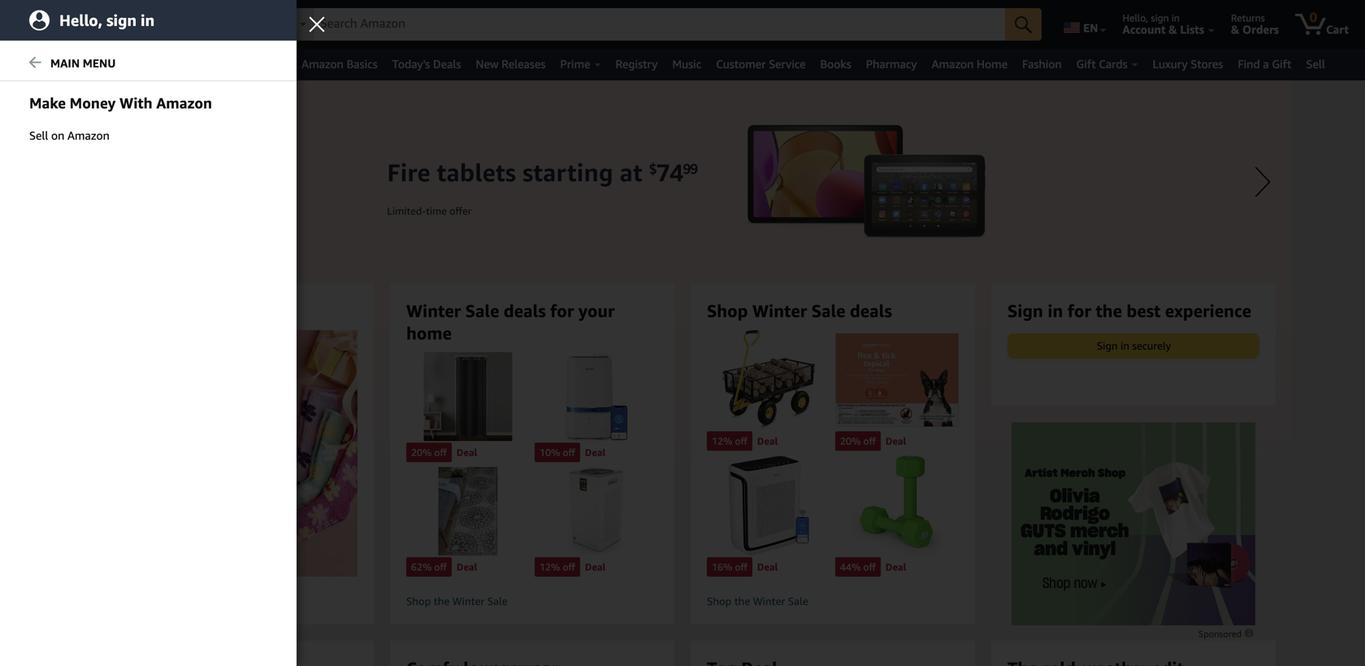 Task type: describe. For each thing, give the bounding box(es) containing it.
new releases
[[476, 57, 546, 71]]

12% off for vevor steel garden cart, heavy duty 900 lbs capacity, with removable mesh sides to convert into flatbed, utility metal wagon with 180° rotating handle and 10 in tires, perfect for farm, yard image
[[712, 436, 748, 447]]

62%
[[411, 562, 432, 573]]

sign for sign in for the best experience
[[1008, 301, 1044, 321]]

all button
[[9, 49, 56, 80]]

pharmacy
[[866, 57, 918, 71]]

find a gift link
[[1231, 53, 1300, 76]]

none search field inside navigation navigation
[[272, 8, 1042, 42]]

the for shop winter sale deals
[[735, 596, 751, 608]]

securely
[[1133, 340, 1172, 352]]

new releases link
[[469, 53, 553, 76]]

sell link
[[1300, 53, 1333, 76]]

luxury stores link
[[1146, 53, 1231, 76]]

0 horizontal spatial amazon
[[68, 129, 110, 142]]

deal for kenmore pm3020 air purifiers with h13 true hepa filter, covers up to 1500 sq.foot, 24db silentclean 3-stage hepa filtration system, 5 speeds for home large room, kitchens & bedroom image
[[585, 562, 606, 573]]

find a gift
[[1238, 57, 1292, 71]]

shop winter sale deals
[[707, 301, 893, 321]]

10%
[[540, 447, 560, 458]]

off for levoit air purifiers for home large room up to 1900 ft² in 1 hr with washable filters, air quality monitor, smart wifi, hepa filter captures allergies, pet hair, smoke, pollen in bedroom, vital 200s image
[[735, 562, 748, 573]]

for inside winter sale deals for your home
[[551, 301, 574, 321]]

home
[[977, 57, 1008, 71]]

prime link
[[553, 53, 609, 76]]

a
[[1264, 57, 1270, 71]]

gift cards
[[1077, 57, 1128, 71]]

& for returns
[[1232, 23, 1240, 36]]

vevor steel garden cart, heavy duty 900 lbs capacity, with removable mesh sides to convert into flatbed, utility metal wagon with 180° rotating handle and 10 in tires, perfect for farm, yard image
[[707, 330, 831, 430]]

44%
[[841, 562, 861, 573]]

sell on amazon link
[[0, 119, 297, 153]]

all
[[34, 58, 49, 71]]

the for winter sale deals for your home
[[434, 596, 450, 608]]

medical
[[64, 57, 103, 71]]

best
[[1127, 301, 1161, 321]]

returns & orders
[[1232, 12, 1280, 36]]

cards
[[1100, 57, 1128, 71]]

07430
[[223, 12, 252, 24]]

main content containing winter sale deals for your home
[[0, 80, 1366, 667]]

amazon home link
[[925, 53, 1016, 76]]

off for levoit 4l smart cool mist humidifier for home bedroom with essential oils, customize humidity for baby & plants, app & voice control, schedule, timer, last up to 40hrs, whisper quiet, handle design image in the bottom left of the page
[[563, 447, 576, 458]]

today's deals
[[392, 57, 461, 71]]

location
[[166, 23, 210, 36]]

10% off
[[540, 447, 576, 458]]

medical care link
[[56, 53, 147, 76]]

2 for from the left
[[1068, 301, 1092, 321]]

orders
[[1243, 23, 1280, 36]]

sell on amazon
[[29, 129, 110, 142]]

account & lists
[[1123, 23, 1205, 36]]

sell for sell on amazon
[[29, 129, 48, 142]]

shop the winter sale link for shop winter sale deals
[[707, 595, 959, 609]]

stores
[[1191, 57, 1224, 71]]

off for kenmore pm3020 air purifiers with h13 true hepa filter, covers up to 1500 sq.foot, 24db silentclean 3-stage hepa filtration system, 5 speeds for home large room, kitchens & bedroom image
[[563, 562, 576, 573]]

update
[[124, 23, 163, 36]]

fashion
[[1023, 57, 1062, 71]]

deal for levoit air purifiers for home large room up to 1900 ft² in 1 hr with washable filters, air quality monitor, smart wifi, hepa filter captures allergies, pet hair, smoke, pollen in bedroom, vital 200s image
[[758, 562, 778, 573]]

winter sale deals for your home
[[407, 301, 615, 343]]

make money with amazon
[[29, 94, 212, 112]]

pharmacy link
[[859, 53, 925, 76]]

20% for joydeco door curtain closet door, closet curtain for open closet, closet curtains for bedroom closet door, door curtains for doorways privacy bedroom(40wx78l) image
[[411, 447, 432, 458]]

shop up vevor steel garden cart, heavy duty 900 lbs capacity, with removable mesh sides to convert into flatbed, utility metal wagon with 180° rotating handle and 10 in tires, perfect for farm, yard image
[[707, 301, 748, 321]]

music
[[673, 57, 702, 71]]

sale inside winter sale deals for your home
[[466, 301, 500, 321]]

16%
[[712, 562, 733, 573]]

62% off
[[411, 562, 447, 573]]

service
[[769, 57, 806, 71]]

menu
[[83, 57, 116, 70]]

mahwah
[[184, 12, 221, 24]]

joydeco door curtain closet door, closet curtain for open closet, closet curtains for bedroom closet door, door curtains for doorways privacy bedroom(40wx78l) image
[[407, 353, 530, 441]]

on
[[51, 129, 65, 142]]

hello, sign in inside navigation navigation
[[1123, 12, 1180, 24]]

en link
[[1055, 4, 1114, 45]]

sell for sell
[[1307, 57, 1326, 71]]

delivering to mahwah 07430 update location
[[124, 12, 252, 36]]

experience
[[1166, 301, 1252, 321]]

deals inside winter sale deals for your home
[[504, 301, 546, 321]]

20% for amazon basics flea and tick topical treatment for small dogs (5 -22 pounds), 6 count (previously solimo) image
[[841, 436, 861, 447]]

1 gift from the left
[[1077, 57, 1097, 71]]

returns
[[1232, 12, 1266, 24]]

20% off for joydeco door curtain closet door, closet curtain for open closet, closet curtains for bedroom closet door, door curtains for doorways privacy bedroom(40wx78l) image
[[411, 447, 447, 458]]

44% off
[[841, 562, 876, 573]]

off for joydeco door curtain closet door, closet curtain for open closet, closet curtains for bedroom closet door, door curtains for doorways privacy bedroom(40wx78l) image
[[435, 447, 447, 458]]

new
[[476, 57, 499, 71]]

sign for sign in securely
[[1097, 340, 1118, 352]]

your
[[579, 301, 615, 321]]

releases
[[502, 57, 546, 71]]

sign in securely
[[1097, 340, 1172, 352]]

amazon basics
[[302, 57, 378, 71]]

money
[[70, 94, 116, 112]]

hello, sign in link
[[0, 0, 297, 41]]

leave feedback on sponsored ad element
[[1199, 629, 1256, 640]]

hello, inside navigation navigation
[[1123, 12, 1149, 24]]

winter inside winter sale deals for your home
[[407, 301, 461, 321]]

books link
[[813, 53, 859, 76]]

shop for shop winter sale deals
[[707, 596, 732, 608]]

to
[[172, 12, 181, 24]]



Task type: vqa. For each thing, say whether or not it's contained in the screenshot.
Joydeco Door Curtain Closet Door, Closet Curtain for Open Closet, Closet Curtains for Bedroom Closet Door, Door Curtains for Doorways Privacy Bedroom(40Wx78L) image
yes



Task type: locate. For each thing, give the bounding box(es) containing it.
1 shop the winter sale from the left
[[407, 596, 508, 608]]

en
[[1084, 21, 1099, 35]]

amazon for amazon basics
[[302, 57, 344, 71]]

find
[[1238, 57, 1261, 71]]

20% off
[[841, 436, 876, 447], [411, 447, 447, 458]]

main menu
[[50, 57, 116, 70]]

deal for the rugshop modern floral circles design for living room,bedroom,home office,kitchen non shedding runner rug 2' x 7' 2" gray image
[[457, 562, 478, 573]]

1 shop the winter sale link from the left
[[407, 595, 659, 609]]

0 horizontal spatial sign
[[107, 11, 137, 30]]

12%
[[712, 436, 733, 447], [540, 562, 560, 573]]

amazon right on
[[68, 129, 110, 142]]

delivering
[[124, 12, 169, 24]]

0 horizontal spatial 12%
[[540, 562, 560, 573]]

1 horizontal spatial 12% off
[[712, 436, 748, 447]]

1 horizontal spatial amazon
[[302, 57, 344, 71]]

None submit
[[1006, 8, 1042, 41]]

winter
[[407, 301, 461, 321], [753, 301, 808, 321], [453, 596, 485, 608], [753, 596, 786, 608]]

0 horizontal spatial sign
[[1008, 301, 1044, 321]]

1 horizontal spatial &
[[1232, 23, 1240, 36]]

1 horizontal spatial 20% off
[[841, 436, 876, 447]]

shop for winter sale deals for your home
[[407, 596, 431, 608]]

account
[[1123, 23, 1166, 36]]

music link
[[665, 53, 709, 76]]

with
[[120, 94, 153, 112]]

12% off down kenmore pm3020 air purifiers with h13 true hepa filter, covers up to 1500 sq.foot, 24db silentclean 3-stage hepa filtration system, 5 speeds for home large room, kitchens & bedroom image
[[540, 562, 576, 573]]

Search Amazon text field
[[314, 9, 1006, 40]]

amazon
[[302, 57, 344, 71], [932, 57, 974, 71], [68, 129, 110, 142]]

2 shop the winter sale from the left
[[707, 596, 809, 608]]

16% off
[[712, 562, 748, 573]]

deals
[[433, 57, 461, 71]]

books
[[821, 57, 852, 71]]

sell left on
[[29, 129, 48, 142]]

registry link
[[609, 53, 665, 76]]

& left orders
[[1232, 23, 1240, 36]]

sign in for the best experience
[[1008, 301, 1252, 321]]

12% off down vevor steel garden cart, heavy duty 900 lbs capacity, with removable mesh sides to convert into flatbed, utility metal wagon with 180° rotating handle and 10 in tires, perfect for farm, yard image
[[712, 436, 748, 447]]

shop
[[707, 301, 748, 321], [407, 596, 431, 608], [707, 596, 732, 608]]

1 horizontal spatial shop the winter sale
[[707, 596, 809, 608]]

12% down vevor steel garden cart, heavy duty 900 lbs capacity, with removable mesh sides to convert into flatbed, utility metal wagon with 180° rotating handle and 10 in tires, perfect for farm, yard image
[[712, 436, 733, 447]]

shop the winter sale down 62% off
[[407, 596, 508, 608]]

fire tablets starting at $74.99. limited-time offer. image
[[73, 80, 1293, 568]]

1 horizontal spatial shop the winter sale link
[[707, 595, 959, 609]]

sign
[[107, 11, 137, 30], [1152, 12, 1170, 24]]

the left best
[[1096, 301, 1123, 321]]

0 vertical spatial sell
[[1307, 57, 1326, 71]]

deal for amazon basics flea and tick topical treatment for small dogs (5 -22 pounds), 6 count (previously solimo) image
[[886, 436, 907, 447]]

1 horizontal spatial hello, sign in
[[1123, 12, 1180, 24]]

cart
[[1327, 23, 1350, 36]]

sign in securely link
[[1009, 334, 1259, 358]]

deal right 10% off
[[585, 447, 606, 458]]

amazon left basics
[[302, 57, 344, 71]]

customer service link
[[709, 53, 813, 76]]

0 horizontal spatial deals
[[504, 301, 546, 321]]

sell down 0
[[1307, 57, 1326, 71]]

2 horizontal spatial amazon
[[932, 57, 974, 71]]

amazon
[[156, 94, 212, 112]]

prime
[[561, 57, 591, 71]]

gift
[[1077, 57, 1097, 71], [1273, 57, 1292, 71]]

deals up amazon basics flea and tick topical treatment for small dogs (5 -22 pounds), 6 count (previously solimo) image
[[850, 301, 893, 321]]

amazon for amazon home
[[932, 57, 974, 71]]

deal
[[758, 436, 778, 447], [886, 436, 907, 447], [457, 447, 478, 458], [585, 447, 606, 458], [457, 562, 478, 573], [585, 562, 606, 573], [758, 562, 778, 573], [886, 562, 907, 573]]

sponsored link
[[1199, 627, 1256, 642]]

for left best
[[1068, 301, 1092, 321]]

deals
[[504, 301, 546, 321], [850, 301, 893, 321]]

0 horizontal spatial 12% off
[[540, 562, 576, 573]]

medical care
[[64, 57, 129, 71]]

off down amazon basics flea and tick topical treatment for small dogs (5 -22 pounds), 6 count (previously solimo) image
[[864, 436, 876, 447]]

in inside navigation navigation
[[1172, 12, 1180, 24]]

1 vertical spatial 12%
[[540, 562, 560, 573]]

20% down amazon basics flea and tick topical treatment for small dogs (5 -22 pounds), 6 count (previously solimo) image
[[841, 436, 861, 447]]

1 horizontal spatial sign
[[1097, 340, 1118, 352]]

0 horizontal spatial the
[[434, 596, 450, 608]]

20% down joydeco door curtain closet door, closet curtain for open closet, closet curtains for bedroom closet door, door curtains for doorways privacy bedroom(40wx78l) image
[[411, 447, 432, 458]]

sign up care
[[107, 11, 137, 30]]

shop winter sale deals image
[[78, 330, 386, 577]]

0 horizontal spatial for
[[551, 301, 574, 321]]

off for the rugshop modern floral circles design for living room,bedroom,home office,kitchen non shedding runner rug 2' x 7' 2" gray image
[[435, 562, 447, 573]]

2 gift from the left
[[1273, 57, 1292, 71]]

1 horizontal spatial the
[[735, 596, 751, 608]]

off right 16%
[[735, 562, 748, 573]]

amazon left home
[[932, 57, 974, 71]]

levoit 4l smart cool mist humidifier for home bedroom with essential oils, customize humidity for baby & plants, app & voice control, schedule, timer, last up to 40hrs, whisper quiet, handle design image
[[535, 353, 659, 441]]

main
[[50, 57, 80, 70]]

deal for cap barbell neoprene dumbbell weights, 8 lb pair, shamrock image
[[886, 562, 907, 573]]

sponsored ad element
[[1012, 423, 1256, 626]]

off for amazon basics flea and tick topical treatment for small dogs (5 -22 pounds), 6 count (previously solimo) image
[[864, 436, 876, 447]]

off down vevor steel garden cart, heavy duty 900 lbs capacity, with removable mesh sides to convert into flatbed, utility metal wagon with 180° rotating handle and 10 in tires, perfect for farm, yard image
[[735, 436, 748, 447]]

the down 62% off
[[434, 596, 450, 608]]

the
[[1096, 301, 1123, 321], [434, 596, 450, 608], [735, 596, 751, 608]]

1 horizontal spatial sell
[[1307, 57, 1326, 71]]

1 horizontal spatial gift
[[1273, 57, 1292, 71]]

1 & from the left
[[1169, 23, 1178, 36]]

deals left your
[[504, 301, 546, 321]]

cap barbell neoprene dumbbell weights, 8 lb pair, shamrock image
[[836, 456, 959, 556]]

luxury
[[1153, 57, 1188, 71]]

the down 16% off
[[735, 596, 751, 608]]

1 vertical spatial 12% off
[[540, 562, 576, 573]]

0 horizontal spatial shop the winter sale link
[[407, 595, 659, 609]]

1 horizontal spatial hello,
[[1123, 12, 1149, 24]]

& left lists
[[1169, 23, 1178, 36]]

off right '10%'
[[563, 447, 576, 458]]

2 & from the left
[[1232, 23, 1240, 36]]

20% off down joydeco door curtain closet door, closet curtain for open closet, closet curtains for bedroom closet door, door curtains for doorways privacy bedroom(40wx78l) image
[[411, 447, 447, 458]]

0 horizontal spatial sell
[[29, 129, 48, 142]]

deal for levoit 4l smart cool mist humidifier for home bedroom with essential oils, customize humidity for baby & plants, app & voice control, schedule, timer, last up to 40hrs, whisper quiet, handle design image in the bottom left of the page
[[585, 447, 606, 458]]

off for cap barbell neoprene dumbbell weights, 8 lb pair, shamrock image
[[864, 562, 876, 573]]

2 shop the winter sale link from the left
[[707, 595, 959, 609]]

amazon home
[[932, 57, 1008, 71]]

shop down 62%
[[407, 596, 431, 608]]

0 vertical spatial sign
[[1008, 301, 1044, 321]]

customer service
[[716, 57, 806, 71]]

basics
[[347, 57, 378, 71]]

hello, sign in up "menu"
[[59, 11, 155, 30]]

off down kenmore pm3020 air purifiers with h13 true hepa filter, covers up to 1500 sq.foot, 24db silentclean 3-stage hepa filtration system, 5 speeds for home large room, kitchens & bedroom image
[[563, 562, 576, 573]]

12% for kenmore pm3020 air purifiers with h13 true hepa filter, covers up to 1500 sq.foot, 24db silentclean 3-stage hepa filtration system, 5 speeds for home large room, kitchens & bedroom image
[[540, 562, 560, 573]]

shop the winter sale down 16% off
[[707, 596, 809, 608]]

levoit air purifiers for home large room up to 1900 ft² in 1 hr with washable filters, air quality monitor, smart wifi, hepa filter captures allergies, pet hair, smoke, pollen in bedroom, vital 200s image
[[707, 456, 831, 556]]

navigation navigation
[[0, 0, 1366, 80]]

gift cards link
[[1070, 53, 1146, 76]]

shop the winter sale for shop winter sale deals
[[707, 596, 809, 608]]

sell
[[1307, 57, 1326, 71], [29, 129, 48, 142]]

0
[[1310, 9, 1318, 25]]

1 vertical spatial sign
[[1097, 340, 1118, 352]]

hello, right en
[[1123, 12, 1149, 24]]

20% off for amazon basics flea and tick topical treatment for small dogs (5 -22 pounds), 6 count (previously solimo) image
[[841, 436, 876, 447]]

for left your
[[551, 301, 574, 321]]

care
[[106, 57, 129, 71]]

fashion link
[[1016, 53, 1070, 76]]

lists
[[1181, 23, 1205, 36]]

today's
[[392, 57, 430, 71]]

12% off
[[712, 436, 748, 447], [540, 562, 576, 573]]

customer
[[716, 57, 766, 71]]

shop the winter sale link for winter sale deals for your home
[[407, 595, 659, 609]]

sign
[[1008, 301, 1044, 321], [1097, 340, 1118, 352]]

0 vertical spatial 12%
[[712, 436, 733, 447]]

off
[[735, 436, 748, 447], [864, 436, 876, 447], [435, 447, 447, 458], [563, 447, 576, 458], [435, 562, 447, 573], [563, 562, 576, 573], [735, 562, 748, 573], [864, 562, 876, 573]]

deal down joydeco door curtain closet door, closet curtain for open closet, closet curtains for bedroom closet door, door curtains for doorways privacy bedroom(40wx78l) image
[[457, 447, 478, 458]]

none submit inside navigation navigation
[[1006, 8, 1042, 41]]

20%
[[841, 436, 861, 447], [411, 447, 432, 458]]

gift left the cards at the right of the page
[[1077, 57, 1097, 71]]

shop down 16%
[[707, 596, 732, 608]]

hello, sign in left lists
[[1123, 12, 1180, 24]]

home
[[407, 323, 452, 343]]

for
[[551, 301, 574, 321], [1068, 301, 1092, 321]]

0 horizontal spatial 20%
[[411, 447, 432, 458]]

0 vertical spatial 12% off
[[712, 436, 748, 447]]

amazon image
[[15, 15, 93, 39]]

1 horizontal spatial sign
[[1152, 12, 1170, 24]]

luxury stores
[[1153, 57, 1224, 71]]

deal right 44% off
[[886, 562, 907, 573]]

hello, up main menu
[[59, 11, 103, 30]]

deal down amazon basics flea and tick topical treatment for small dogs (5 -22 pounds), 6 count (previously solimo) image
[[886, 436, 907, 447]]

off for vevor steel garden cart, heavy duty 900 lbs capacity, with removable mesh sides to convert into flatbed, utility metal wagon with 180° rotating handle and 10 in tires, perfect for farm, yard image
[[735, 436, 748, 447]]

1 deals from the left
[[504, 301, 546, 321]]

12% for vevor steel garden cart, heavy duty 900 lbs capacity, with removable mesh sides to convert into flatbed, utility metal wagon with 180° rotating handle and 10 in tires, perfect for farm, yard image
[[712, 436, 733, 447]]

shop the winter sale link
[[407, 595, 659, 609], [707, 595, 959, 609]]

12% down kenmore pm3020 air purifiers with h13 true hepa filter, covers up to 1500 sq.foot, 24db silentclean 3-stage hepa filtration system, 5 speeds for home large room, kitchens & bedroom image
[[540, 562, 560, 573]]

2 horizontal spatial the
[[1096, 301, 1123, 321]]

1 for from the left
[[551, 301, 574, 321]]

deal right 62% off
[[457, 562, 478, 573]]

amazon basics link
[[294, 53, 385, 76]]

today's deals link
[[385, 53, 469, 76]]

0 horizontal spatial shop the winter sale
[[407, 596, 508, 608]]

0 horizontal spatial hello, sign in
[[59, 11, 155, 30]]

off down joydeco door curtain closet door, closet curtain for open closet, closet curtains for bedroom closet door, door curtains for doorways privacy bedroom(40wx78l) image
[[435, 447, 447, 458]]

main menu link
[[0, 46, 297, 81]]

deal right 16% off
[[758, 562, 778, 573]]

0 horizontal spatial 20% off
[[411, 447, 447, 458]]

gift right a on the top of page
[[1273, 57, 1292, 71]]

20% off down amazon basics flea and tick topical treatment for small dogs (5 -22 pounds), 6 count (previously solimo) image
[[841, 436, 876, 447]]

sell inside navigation navigation
[[1307, 57, 1326, 71]]

1 horizontal spatial deals
[[850, 301, 893, 321]]

shop the winter sale for winter sale deals for your home
[[407, 596, 508, 608]]

amazon basics flea and tick topical treatment for small dogs (5 -22 pounds), 6 count (previously solimo) image
[[836, 330, 959, 430]]

& inside returns & orders
[[1232, 23, 1240, 36]]

kenmore pm3020 air purifiers with h13 true hepa filter, covers up to 1500 sq.foot, 24db silentclean 3-stage hepa filtration system, 5 speeds for home large room, kitchens & bedroom image
[[535, 467, 659, 556]]

deal for vevor steel garden cart, heavy duty 900 lbs capacity, with removable mesh sides to convert into flatbed, utility metal wagon with 180° rotating handle and 10 in tires, perfect for farm, yard image
[[758, 436, 778, 447]]

2 deals from the left
[[850, 301, 893, 321]]

registry
[[616, 57, 658, 71]]

sponsored
[[1199, 629, 1245, 640]]

None search field
[[272, 8, 1042, 42]]

sign inside navigation navigation
[[1152, 12, 1170, 24]]

deal for joydeco door curtain closet door, closet curtain for open closet, closet curtains for bedroom closet door, door curtains for doorways privacy bedroom(40wx78l) image
[[457, 447, 478, 458]]

off right 44%
[[864, 562, 876, 573]]

sign left lists
[[1152, 12, 1170, 24]]

1 vertical spatial sell
[[29, 129, 48, 142]]

rugshop modern floral circles design for living room,bedroom,home office,kitchen non shedding runner rug 2' x 7' 2" gray image
[[407, 467, 530, 556]]

0 horizontal spatial hello,
[[59, 11, 103, 30]]

0 horizontal spatial gift
[[1077, 57, 1097, 71]]

0 horizontal spatial &
[[1169, 23, 1178, 36]]

deal down kenmore pm3020 air purifiers with h13 true hepa filter, covers up to 1500 sq.foot, 24db silentclean 3-stage hepa filtration system, 5 speeds for home large room, kitchens & bedroom image
[[585, 562, 606, 573]]

hello, sign in
[[59, 11, 155, 30], [1123, 12, 1180, 24]]

1 horizontal spatial 20%
[[841, 436, 861, 447]]

deal down vevor steel garden cart, heavy duty 900 lbs capacity, with removable mesh sides to convert into flatbed, utility metal wagon with 180° rotating handle and 10 in tires, perfect for farm, yard image
[[758, 436, 778, 447]]

1 horizontal spatial 12%
[[712, 436, 733, 447]]

12% off for kenmore pm3020 air purifiers with h13 true hepa filter, covers up to 1500 sq.foot, 24db silentclean 3-stage hepa filtration system, 5 speeds for home large room, kitchens & bedroom image
[[540, 562, 576, 573]]

1 horizontal spatial for
[[1068, 301, 1092, 321]]

main content
[[0, 80, 1366, 667]]

off right 62%
[[435, 562, 447, 573]]

make
[[29, 94, 66, 112]]

& for account
[[1169, 23, 1178, 36]]



